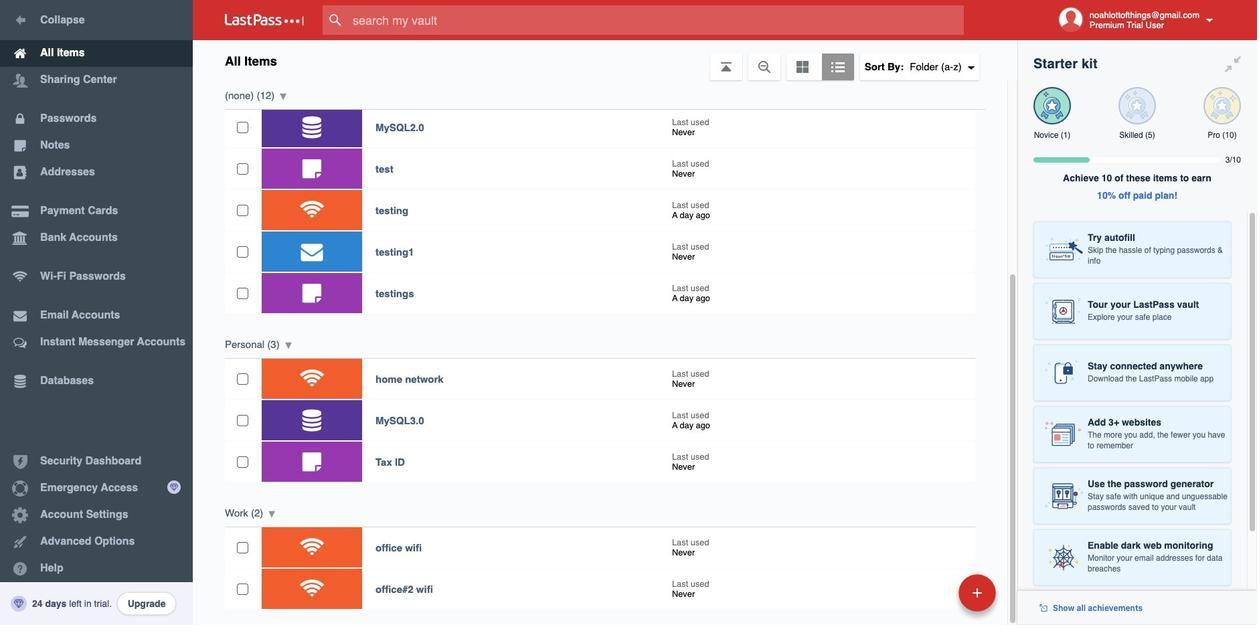 Task type: vqa. For each thing, say whether or not it's contained in the screenshot.
Search search field
yes



Task type: locate. For each thing, give the bounding box(es) containing it.
main navigation navigation
[[0, 0, 193, 625]]

Search search field
[[323, 5, 990, 35]]

new item navigation
[[867, 571, 1004, 625]]

lastpass image
[[225, 14, 304, 26]]

search my vault text field
[[323, 5, 990, 35]]



Task type: describe. For each thing, give the bounding box(es) containing it.
vault options navigation
[[193, 40, 1018, 80]]

new item element
[[867, 574, 1001, 612]]



